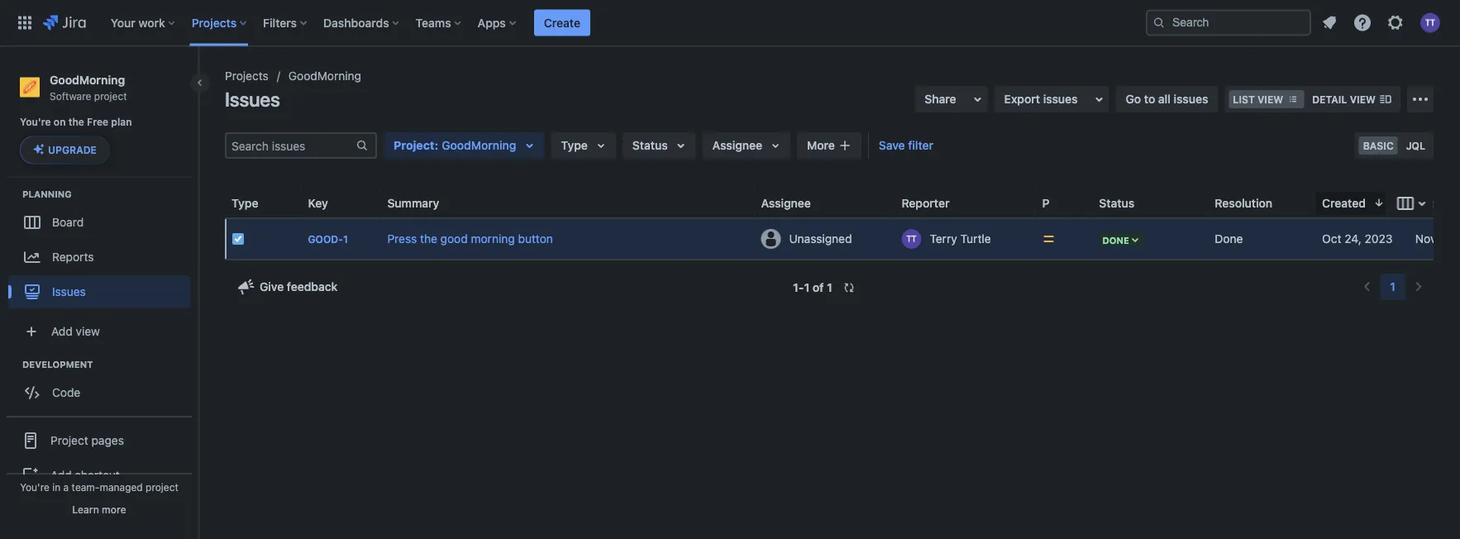 Task type: vqa. For each thing, say whether or not it's contained in the screenshot.
searching.
no



Task type: locate. For each thing, give the bounding box(es) containing it.
create
[[544, 16, 580, 29]]

issues down reports
[[52, 284, 86, 298]]

drag column image up press in the top left of the page
[[381, 193, 401, 213]]

1 vertical spatial the
[[420, 232, 437, 246]]

0 vertical spatial assignee
[[712, 139, 762, 152]]

the right the on
[[68, 116, 84, 128]]

drag column image inside key button
[[301, 193, 321, 213]]

sort in ascending order image
[[446, 196, 459, 209], [1056, 196, 1070, 209]]

project : goodmorning
[[394, 139, 516, 152]]

give feedback
[[260, 280, 338, 294]]

save filter button
[[869, 132, 944, 159]]

2 sort in ascending order image from the left
[[1056, 196, 1070, 209]]

project up 'plan'
[[94, 90, 127, 102]]

drag column image for created
[[1316, 193, 1336, 213]]

projects button
[[187, 10, 253, 36]]

0 vertical spatial project
[[394, 139, 435, 152]]

planning image
[[2, 184, 22, 204]]

nov 2, 20
[[1416, 232, 1460, 246]]

p button
[[1036, 191, 1076, 215]]

drag column image inside summary button
[[381, 193, 401, 213]]

2 drag column image from the left
[[1093, 193, 1113, 213]]

status button
[[1093, 191, 1161, 215]]

1 horizontal spatial type
[[561, 139, 588, 152]]

all
[[1158, 92, 1171, 106]]

you're for you're in a team-managed project
[[20, 481, 50, 493]]

project inside "link"
[[50, 433, 88, 447]]

good-
[[308, 233, 343, 245]]

goodmorning right ':'
[[442, 139, 516, 152]]

sort in ascending order image right p
[[1056, 196, 1070, 209]]

board link
[[8, 205, 190, 238]]

1 horizontal spatial view
[[1258, 93, 1284, 105]]

goodmorning inside goodmorning software project
[[50, 73, 125, 86]]

1 horizontal spatial the
[[420, 232, 437, 246]]

drag column image for assignee
[[755, 193, 774, 213]]

0 horizontal spatial sort in ascending order image
[[446, 196, 459, 209]]

1 vertical spatial status
[[1099, 196, 1135, 210]]

row
[[225, 219, 1460, 259]]

type inside button
[[232, 196, 258, 210]]

list view
[[1233, 93, 1284, 105]]

create button
[[534, 10, 590, 36]]

drag column image up task image on the top of page
[[225, 193, 245, 213]]

project right managed on the bottom
[[146, 481, 179, 493]]

managed
[[100, 481, 143, 493]]

issues down projects link
[[225, 88, 280, 111]]

view for detail view
[[1350, 93, 1376, 105]]

issues link
[[8, 275, 190, 308]]

drag column image up medium image
[[1036, 193, 1056, 213]]

view for list view
[[1258, 93, 1284, 105]]

development group
[[8, 358, 198, 414]]

drag column image inside status button
[[1093, 193, 1113, 213]]

drag column image inside p button
[[1036, 193, 1056, 213]]

drag column image inside the resolution 'button'
[[1208, 193, 1228, 213]]

import and bulk change issues image
[[1411, 89, 1431, 109]]

your work button
[[106, 10, 182, 36]]

upgrade button
[[21, 137, 109, 163]]

1 horizontal spatial issues
[[1174, 92, 1208, 106]]

resolution button
[[1208, 191, 1299, 215]]

0 horizontal spatial issues
[[52, 284, 86, 298]]

1 vertical spatial you're
[[20, 481, 50, 493]]

1 horizontal spatial goodmorning
[[288, 69, 361, 83]]

drag column image left sort in ascending order image
[[755, 193, 774, 213]]

press
[[387, 232, 417, 246]]

1 horizontal spatial sort in ascending order image
[[1056, 196, 1070, 209]]

1 vertical spatial project
[[50, 433, 88, 447]]

Search field
[[1146, 10, 1311, 36]]

projects right the work
[[192, 16, 237, 29]]

1 inside "button"
[[1390, 280, 1396, 294]]

1 vertical spatial type
[[232, 196, 258, 210]]

0 horizontal spatial issues
[[1043, 92, 1078, 106]]

view right detail
[[1350, 93, 1376, 105]]

reporter button
[[895, 191, 976, 215]]

status inside button
[[1099, 196, 1135, 210]]

projects
[[192, 16, 237, 29], [225, 69, 269, 83]]

status right type dropdown button
[[632, 139, 668, 152]]

add inside 'button'
[[50, 468, 72, 482]]

to
[[1144, 92, 1155, 106]]

banner
[[0, 0, 1460, 46]]

projects down projects popup button
[[225, 69, 269, 83]]

add
[[51, 324, 73, 338], [50, 468, 72, 482]]

1 horizontal spatial drag column image
[[1093, 193, 1113, 213]]

0 horizontal spatial view
[[76, 324, 100, 338]]

type
[[561, 139, 588, 152], [232, 196, 258, 210]]

updated
[[1416, 196, 1460, 210]]

the inside issues element
[[420, 232, 437, 246]]

view inside add view popup button
[[76, 324, 100, 338]]

0 vertical spatial status
[[632, 139, 668, 152]]

created
[[1322, 196, 1366, 210]]

learn more
[[72, 504, 126, 515]]

good-1
[[308, 233, 348, 245]]

0 horizontal spatial goodmorning
[[50, 73, 125, 86]]

2 horizontal spatial goodmorning
[[442, 139, 516, 152]]

1-
[[793, 281, 804, 294]]

0 horizontal spatial status
[[632, 139, 668, 152]]

project pages link
[[7, 422, 192, 458]]

task image
[[232, 232, 245, 246]]

drag column image inside created button
[[1316, 193, 1336, 213]]

the left good
[[420, 232, 437, 246]]

24,
[[1345, 232, 1362, 246]]

issues right all
[[1174, 92, 1208, 106]]

drag column image for key
[[301, 193, 321, 213]]

project for project pages
[[50, 433, 88, 447]]

0 horizontal spatial the
[[68, 116, 84, 128]]

5 drag column image from the left
[[1036, 193, 1056, 213]]

filters
[[263, 16, 297, 29]]

settings image
[[1386, 13, 1406, 33]]

1 left of
[[804, 281, 810, 294]]

drag column image right p button
[[1093, 193, 1113, 213]]

assignee
[[712, 139, 762, 152], [761, 196, 811, 210]]

1 issues from the left
[[1043, 92, 1078, 106]]

1 down the 2023
[[1390, 280, 1396, 294]]

1 drag column image from the left
[[225, 193, 245, 213]]

projects inside popup button
[[192, 16, 237, 29]]

assignee left sort in ascending order image
[[761, 196, 811, 210]]

goodmorning down the dashboards
[[288, 69, 361, 83]]

primary element
[[10, 0, 1146, 46]]

add left shortcut
[[50, 468, 72, 482]]

p
[[1042, 196, 1050, 210]]

0 horizontal spatial project
[[50, 433, 88, 447]]

goodmorning up software
[[50, 73, 125, 86]]

0 vertical spatial project
[[94, 90, 127, 102]]

reports link
[[8, 238, 190, 275]]

open export issues dropdown image
[[1090, 89, 1109, 109]]

view right list
[[1258, 93, 1284, 105]]

project up summary
[[394, 139, 435, 152]]

issues right export
[[1043, 92, 1078, 106]]

0 vertical spatial issues
[[225, 88, 280, 111]]

more
[[807, 139, 835, 152]]

0 horizontal spatial drag column image
[[301, 193, 321, 213]]

code link
[[8, 376, 190, 409]]

1 right of
[[827, 281, 833, 294]]

0 horizontal spatial type
[[232, 196, 258, 210]]

0 horizontal spatial project
[[94, 90, 127, 102]]

1 horizontal spatial issues
[[225, 88, 280, 111]]

2 drag column image from the left
[[381, 193, 401, 213]]

apps button
[[473, 10, 522, 36]]

drag column image
[[301, 193, 321, 213], [1093, 193, 1113, 213], [1208, 193, 1228, 213]]

turtle
[[960, 232, 991, 246]]

add view button
[[10, 315, 189, 348]]

assignee button
[[755, 191, 838, 215]]

drag column image for reporter
[[895, 193, 915, 213]]

3 drag column image from the left
[[755, 193, 774, 213]]

status right p button
[[1099, 196, 1135, 210]]

1 horizontal spatial project
[[394, 139, 435, 152]]

1 horizontal spatial project
[[146, 481, 179, 493]]

1 you're from the top
[[20, 116, 51, 128]]

addicon image
[[838, 139, 852, 152]]

group
[[7, 415, 192, 533]]

2 horizontal spatial view
[[1350, 93, 1376, 105]]

drag column image for summary
[[381, 193, 401, 213]]

your
[[111, 16, 135, 29]]

the
[[68, 116, 84, 128], [420, 232, 437, 246]]

1 drag column image from the left
[[301, 193, 321, 213]]

1 vertical spatial projects
[[225, 69, 269, 83]]

2 you're from the top
[[20, 481, 50, 493]]

shortcut
[[75, 468, 120, 482]]

drag column image down save filter "button"
[[895, 193, 915, 213]]

basic
[[1363, 140, 1394, 151]]

drag column image
[[225, 193, 245, 213], [381, 193, 401, 213], [755, 193, 774, 213], [895, 193, 915, 213], [1036, 193, 1056, 213], [1316, 193, 1336, 213]]

save
[[879, 139, 905, 152]]

1 vertical spatial add
[[50, 468, 72, 482]]

terry turtle
[[930, 232, 991, 246]]

status button
[[623, 132, 696, 159]]

issues element
[[225, 189, 1460, 259]]

6 drag column image from the left
[[1316, 193, 1336, 213]]

row containing press the good morning button
[[225, 219, 1460, 259]]

add up development on the bottom left of page
[[51, 324, 73, 338]]

teams button
[[411, 10, 468, 36]]

drag column image up oct
[[1316, 193, 1336, 213]]

view
[[1258, 93, 1284, 105], [1350, 93, 1376, 105], [76, 324, 100, 338]]

free
[[87, 116, 108, 128]]

1 vertical spatial assignee
[[761, 196, 811, 210]]

1 horizontal spatial status
[[1099, 196, 1135, 210]]

goodmorning software project
[[50, 73, 127, 102]]

2 horizontal spatial drag column image
[[1208, 193, 1228, 213]]

3 drag column image from the left
[[1208, 193, 1228, 213]]

filters button
[[258, 10, 313, 36]]

software
[[50, 90, 91, 102]]

1 vertical spatial issues
[[52, 284, 86, 298]]

you're left in at the bottom of page
[[20, 481, 50, 493]]

goodmorning
[[288, 69, 361, 83], [50, 73, 125, 86], [442, 139, 516, 152]]

assignee right status dropdown button on the top left
[[712, 139, 762, 152]]

reporter
[[902, 196, 950, 210]]

sort in ascending order image inside p button
[[1056, 196, 1070, 209]]

sort in ascending order image
[[818, 196, 831, 209]]

projects for projects link
[[225, 69, 269, 83]]

sort in ascending order image up good
[[446, 196, 459, 209]]

share button
[[915, 86, 988, 112]]

project
[[394, 139, 435, 152], [50, 433, 88, 447]]

code
[[52, 385, 80, 399]]

add inside popup button
[[51, 324, 73, 338]]

group containing project pages
[[7, 415, 192, 533]]

drag column image for status
[[1093, 193, 1113, 213]]

view down 'issues' link
[[76, 324, 100, 338]]

1
[[343, 233, 348, 245], [1390, 280, 1396, 294], [804, 281, 810, 294], [827, 281, 833, 294]]

0 vertical spatial type
[[561, 139, 588, 152]]

refresh image
[[843, 281, 856, 294]]

drag column image up 'good-'
[[301, 193, 321, 213]]

drag column image inside reporter button
[[895, 193, 915, 213]]

project up add shortcut
[[50, 433, 88, 447]]

0 vertical spatial you're
[[20, 116, 51, 128]]

export issues
[[1004, 92, 1078, 106]]

jira image
[[43, 13, 86, 33], [43, 13, 86, 33]]

0 vertical spatial add
[[51, 324, 73, 338]]

drag column image up done at the right top of the page
[[1208, 193, 1228, 213]]

sort in ascending order image inside summary button
[[446, 196, 459, 209]]

status
[[632, 139, 668, 152], [1099, 196, 1135, 210]]

unassigned
[[789, 232, 852, 246]]

search image
[[1153, 16, 1166, 29]]

0 vertical spatial projects
[[192, 16, 237, 29]]

updated button
[[1409, 191, 1460, 215]]

1 sort in ascending order image from the left
[[446, 196, 459, 209]]

add view
[[51, 324, 100, 338]]

learn more button
[[72, 503, 126, 516]]

you're left the on
[[20, 116, 51, 128]]

drag column image inside type button
[[225, 193, 245, 213]]

notifications image
[[1320, 13, 1340, 33]]

1 down key button
[[343, 233, 348, 245]]

4 drag column image from the left
[[895, 193, 915, 213]]

more button
[[797, 132, 861, 159]]



Task type: describe. For each thing, give the bounding box(es) containing it.
nov
[[1416, 232, 1437, 246]]

open share dialog image
[[968, 89, 988, 109]]

more
[[102, 504, 126, 515]]

you're on the free plan
[[20, 116, 132, 128]]

reports
[[52, 250, 94, 263]]

team-
[[72, 481, 100, 493]]

add shortcut
[[50, 468, 120, 482]]

of
[[813, 281, 824, 294]]

apps
[[478, 16, 506, 29]]

1 vertical spatial project
[[146, 481, 179, 493]]

summary button
[[381, 191, 466, 215]]

share
[[925, 92, 956, 106]]

issues inside planning group
[[52, 284, 86, 298]]

press the good morning button
[[387, 232, 553, 246]]

learn
[[72, 504, 99, 515]]

2,
[[1440, 232, 1450, 246]]

issues inside button
[[1043, 92, 1078, 106]]

goodmorning for goodmorning
[[288, 69, 361, 83]]

status inside dropdown button
[[632, 139, 668, 152]]

help image
[[1353, 13, 1373, 33]]

sort in ascending order image for p
[[1056, 196, 1070, 209]]

1 button
[[1380, 274, 1406, 300]]

planning group
[[8, 187, 198, 313]]

dashboards button
[[318, 10, 406, 36]]

development image
[[2, 354, 22, 374]]

add shortcut button
[[7, 458, 192, 491]]

board icon image
[[1396, 193, 1416, 213]]

drag column image for type
[[225, 193, 245, 213]]

created button
[[1316, 191, 1392, 215]]

terry
[[930, 232, 957, 246]]

summary
[[387, 196, 439, 210]]

export issues button
[[994, 86, 1109, 112]]

good
[[440, 232, 468, 246]]

1 inside issues element
[[343, 233, 348, 245]]

0 vertical spatial the
[[68, 116, 84, 128]]

good-1 link
[[308, 233, 348, 245]]

add for add view
[[51, 324, 73, 338]]

planning
[[22, 188, 72, 199]]

go
[[1126, 92, 1141, 106]]

morning
[[471, 232, 515, 246]]

goodmorning for goodmorning software project
[[50, 73, 125, 86]]

Search issues text field
[[227, 134, 356, 157]]

oct
[[1322, 232, 1342, 246]]

project inside goodmorning software project
[[94, 90, 127, 102]]

type button
[[225, 191, 285, 215]]

drag column image for p
[[1036, 193, 1056, 213]]

in
[[52, 481, 61, 493]]

projects link
[[225, 66, 269, 86]]

feedback
[[287, 280, 338, 294]]

list
[[1233, 93, 1255, 105]]

sort in ascending order image for summary
[[446, 196, 459, 209]]

a
[[63, 481, 69, 493]]

detail view
[[1313, 93, 1376, 105]]

add for add shortcut
[[50, 468, 72, 482]]

detail
[[1313, 93, 1347, 105]]

2 issues from the left
[[1174, 92, 1208, 106]]

give feedback button
[[227, 274, 348, 300]]

medium image
[[1042, 232, 1056, 246]]

:
[[435, 139, 438, 152]]

teams
[[416, 16, 451, 29]]

sorted in descending order image
[[1373, 196, 1386, 209]]

dashboards
[[323, 16, 389, 29]]

development
[[22, 359, 93, 369]]

1-1 of 1
[[793, 281, 833, 294]]

upgrade
[[48, 144, 97, 156]]

assignee inside button
[[761, 196, 811, 210]]

go to all issues
[[1126, 92, 1208, 106]]

save filter
[[879, 139, 934, 152]]

plan
[[111, 116, 132, 128]]

done
[[1215, 232, 1243, 246]]

press the good morning button link
[[387, 232, 553, 246]]

resolution
[[1215, 196, 1273, 210]]

appswitcher icon image
[[15, 13, 35, 33]]

2023
[[1365, 232, 1393, 246]]

go to all issues link
[[1116, 86, 1218, 112]]

assignee inside dropdown button
[[712, 139, 762, 152]]

view for add view
[[76, 324, 100, 338]]

oct 24, 2023
[[1322, 232, 1393, 246]]

you're in a team-managed project
[[20, 481, 179, 493]]

chevron down icon image
[[1412, 193, 1432, 213]]

give
[[260, 280, 284, 294]]

pages
[[91, 433, 124, 447]]

export
[[1004, 92, 1040, 106]]

on
[[54, 116, 66, 128]]

assignee button
[[703, 132, 791, 159]]

key button
[[301, 191, 355, 215]]

button
[[518, 232, 553, 246]]

drag column image for resolution
[[1208, 193, 1228, 213]]

key
[[308, 196, 328, 210]]

board
[[52, 215, 84, 229]]

project for project : goodmorning
[[394, 139, 435, 152]]

your profile and settings image
[[1421, 13, 1440, 33]]

jql
[[1406, 140, 1426, 151]]

work
[[138, 16, 165, 29]]

goodmorning link
[[288, 66, 361, 86]]

banner containing your work
[[0, 0, 1460, 46]]

20
[[1453, 232, 1460, 246]]

type inside dropdown button
[[561, 139, 588, 152]]

you're for you're on the free plan
[[20, 116, 51, 128]]

projects for projects popup button
[[192, 16, 237, 29]]



